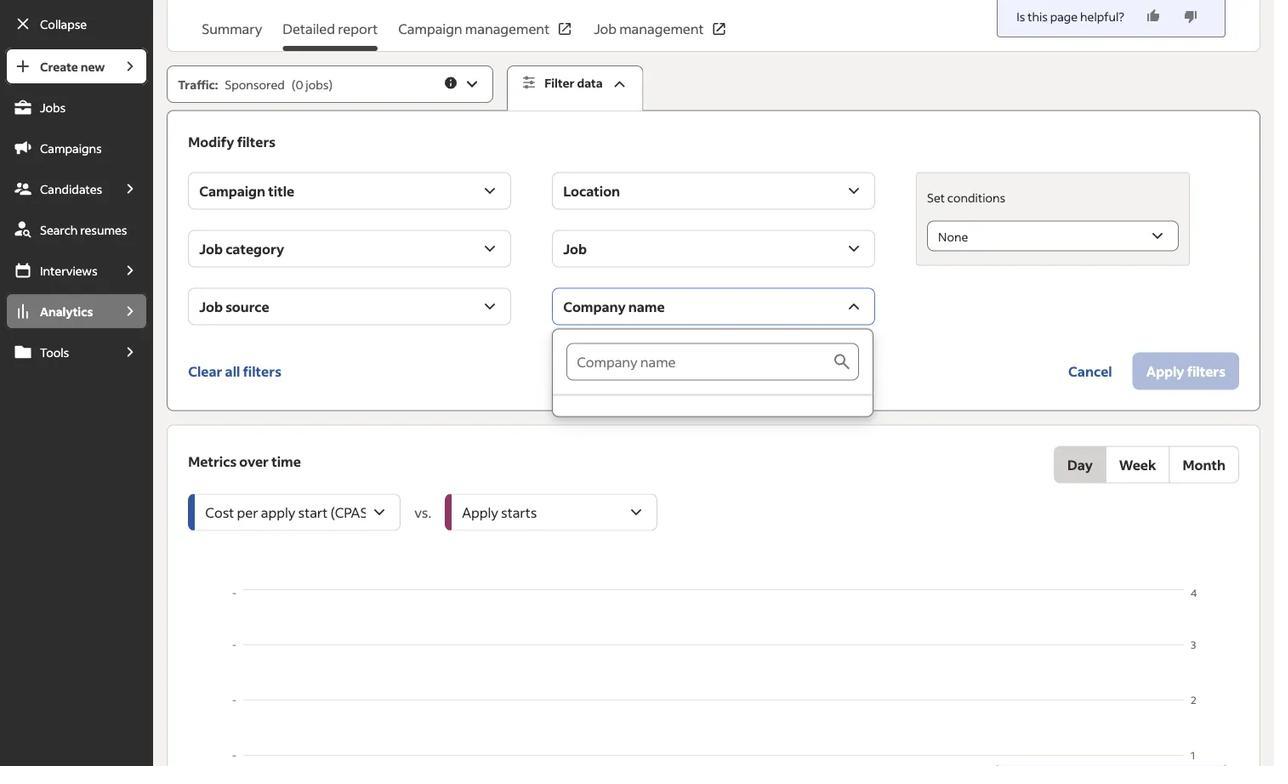 Task type: vqa. For each thing, say whether or not it's contained in the screenshot.
Campaign
yes



Task type: describe. For each thing, give the bounding box(es) containing it.
new
[[81, 59, 105, 74]]

source
[[226, 298, 269, 315]]

job management link
[[594, 19, 728, 51]]

conditions
[[948, 190, 1006, 205]]

campaigns
[[40, 140, 102, 156]]

campaigns link
[[5, 129, 148, 167]]

campaign title
[[199, 182, 295, 200]]

this page is helpful image
[[1145, 8, 1162, 25]]

sponsored
[[225, 77, 285, 92]]

modify
[[188, 133, 234, 150]]

job source
[[199, 298, 269, 315]]

this
[[1028, 9, 1048, 24]]

search
[[40, 222, 78, 237]]

campaign for campaign title
[[199, 182, 265, 200]]

analytics link
[[5, 293, 112, 330]]

job category
[[199, 240, 284, 257]]

summary
[[202, 20, 262, 37]]

is
[[1017, 9, 1025, 24]]

management for job management
[[619, 20, 704, 37]]

set conditions
[[927, 190, 1006, 205]]

location button
[[552, 172, 875, 210]]

modify filters
[[188, 133, 276, 150]]

interviews link
[[5, 252, 112, 289]]

jobs
[[306, 77, 329, 92]]

0 vertical spatial filters
[[237, 133, 276, 150]]

candidates
[[40, 181, 102, 197]]

jobs link
[[5, 88, 148, 126]]

location
[[563, 182, 620, 200]]

filter data
[[545, 75, 603, 91]]

create
[[40, 59, 78, 74]]

filters inside button
[[243, 362, 282, 380]]

month
[[1183, 456, 1226, 473]]

job for job category
[[199, 240, 223, 257]]

search resumes link
[[5, 211, 148, 248]]

week
[[1119, 456, 1156, 473]]

summary link
[[202, 19, 262, 51]]

page
[[1050, 9, 1078, 24]]

detailed
[[283, 20, 335, 37]]

data
[[577, 75, 603, 91]]

job button
[[552, 230, 875, 268]]

category
[[226, 240, 284, 257]]

company
[[563, 298, 626, 315]]

all
[[225, 362, 240, 380]]

filter data button
[[507, 66, 644, 111]]



Task type: locate. For each thing, give the bounding box(es) containing it.
campaign management link
[[398, 19, 573, 51]]

(
[[292, 77, 296, 92]]

campaign left title
[[199, 182, 265, 200]]

create new link
[[5, 48, 112, 85]]

job
[[594, 20, 617, 37], [199, 240, 223, 257], [563, 240, 587, 257], [199, 298, 223, 315]]

job inside popup button
[[199, 240, 223, 257]]

campaign
[[398, 20, 462, 37], [199, 182, 265, 200]]

filters right modify
[[237, 133, 276, 150]]

traffic:
[[178, 77, 218, 92]]

job for job management
[[594, 20, 617, 37]]

filters right all
[[243, 362, 282, 380]]

job left category
[[199, 240, 223, 257]]

this filters data based on the type of traffic a job received, not the sponsored status of the job itself. some jobs may receive both sponsored and organic traffic. combined view shows all traffic. image
[[443, 75, 459, 91]]

job inside 'link'
[[594, 20, 617, 37]]

search resumes
[[40, 222, 127, 237]]

campaign for campaign management
[[398, 20, 462, 37]]

)
[[329, 77, 333, 92]]

job left source on the left of page
[[199, 298, 223, 315]]

job inside dropdown button
[[199, 298, 223, 315]]

analytics
[[40, 304, 93, 319]]

0 horizontal spatial campaign
[[199, 182, 265, 200]]

time
[[271, 453, 301, 470]]

detailed report link
[[283, 19, 378, 51]]

company name
[[563, 298, 665, 315]]

campaign management
[[398, 20, 550, 37]]

create new
[[40, 59, 105, 74]]

interviews
[[40, 263, 98, 278]]

0
[[296, 77, 303, 92]]

company name list box
[[553, 330, 873, 416]]

filter
[[545, 75, 575, 91]]

job down location
[[563, 240, 587, 257]]

cancel button
[[1055, 353, 1126, 390]]

set
[[927, 190, 945, 205]]

resumes
[[80, 222, 127, 237]]

jobs
[[40, 100, 66, 115]]

collapse
[[40, 16, 87, 31]]

is this page helpful?
[[1017, 9, 1125, 24]]

vs.
[[414, 504, 431, 521]]

0 vertical spatial campaign
[[398, 20, 462, 37]]

1 horizontal spatial management
[[619, 20, 704, 37]]

management inside 'link'
[[619, 20, 704, 37]]

metrics
[[188, 453, 237, 470]]

job source button
[[188, 288, 511, 325]]

job inside 'popup button'
[[563, 240, 587, 257]]

name
[[628, 298, 665, 315]]

none
[[938, 229, 968, 244]]

2 management from the left
[[619, 20, 704, 37]]

over
[[239, 453, 269, 470]]

job management
[[594, 20, 704, 37]]

clear all filters button
[[188, 353, 282, 390]]

traffic: sponsored ( 0 jobs )
[[178, 77, 333, 92]]

candidates link
[[5, 170, 112, 208]]

metrics over time
[[188, 453, 301, 470]]

tools link
[[5, 333, 112, 371]]

clear all filters
[[188, 362, 282, 380]]

1 horizontal spatial campaign
[[398, 20, 462, 37]]

job category button
[[188, 230, 511, 268]]

1 management from the left
[[465, 20, 550, 37]]

job for job source
[[199, 298, 223, 315]]

menu bar
[[0, 48, 153, 766]]

region
[[188, 586, 1240, 766]]

menu bar containing create new
[[0, 48, 153, 766]]

this page is not helpful image
[[1182, 8, 1199, 25]]

0 horizontal spatial management
[[465, 20, 550, 37]]

campaign inside popup button
[[199, 182, 265, 200]]

title
[[268, 182, 295, 200]]

cancel
[[1069, 362, 1112, 380]]

none button
[[927, 221, 1179, 251]]

collapse button
[[5, 5, 148, 43]]

campaign up this filters data based on the type of traffic a job received, not the sponsored status of the job itself. some jobs may receive both sponsored and organic traffic. combined view shows all traffic. icon
[[398, 20, 462, 37]]

management
[[465, 20, 550, 37], [619, 20, 704, 37]]

report
[[338, 20, 378, 37]]

Company name field
[[567, 343, 832, 381]]

job for job
[[563, 240, 587, 257]]

clear
[[188, 362, 222, 380]]

1 vertical spatial campaign
[[199, 182, 265, 200]]

day
[[1068, 456, 1093, 473]]

1 vertical spatial filters
[[243, 362, 282, 380]]

company name button
[[552, 288, 875, 325]]

tools
[[40, 345, 69, 360]]

helpful?
[[1080, 9, 1125, 24]]

campaign title button
[[188, 172, 511, 210]]

filters
[[237, 133, 276, 150], [243, 362, 282, 380]]

detailed report
[[283, 20, 378, 37]]

management for campaign management
[[465, 20, 550, 37]]

job up data
[[594, 20, 617, 37]]



